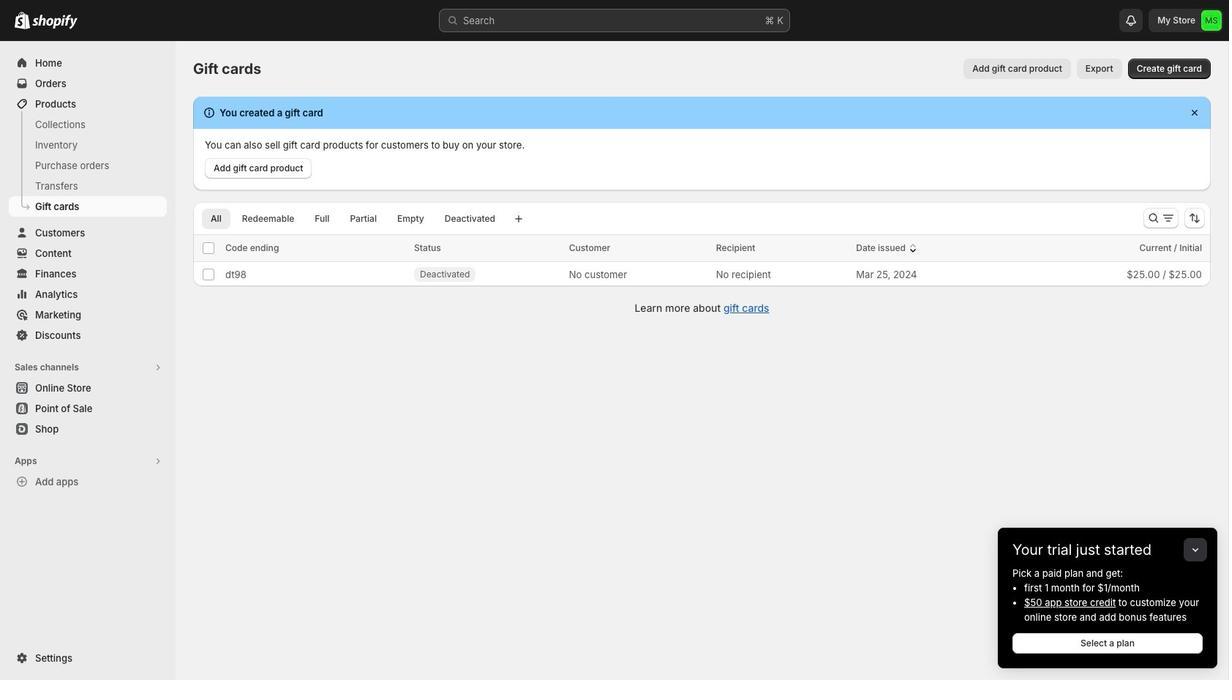 Task type: describe. For each thing, give the bounding box(es) containing it.
shopify image
[[32, 15, 78, 29]]

shopify image
[[15, 12, 30, 29]]



Task type: vqa. For each thing, say whether or not it's contained in the screenshot.
tab list
yes



Task type: locate. For each thing, give the bounding box(es) containing it.
tab list
[[199, 208, 507, 229]]

my store image
[[1202, 10, 1223, 31]]



